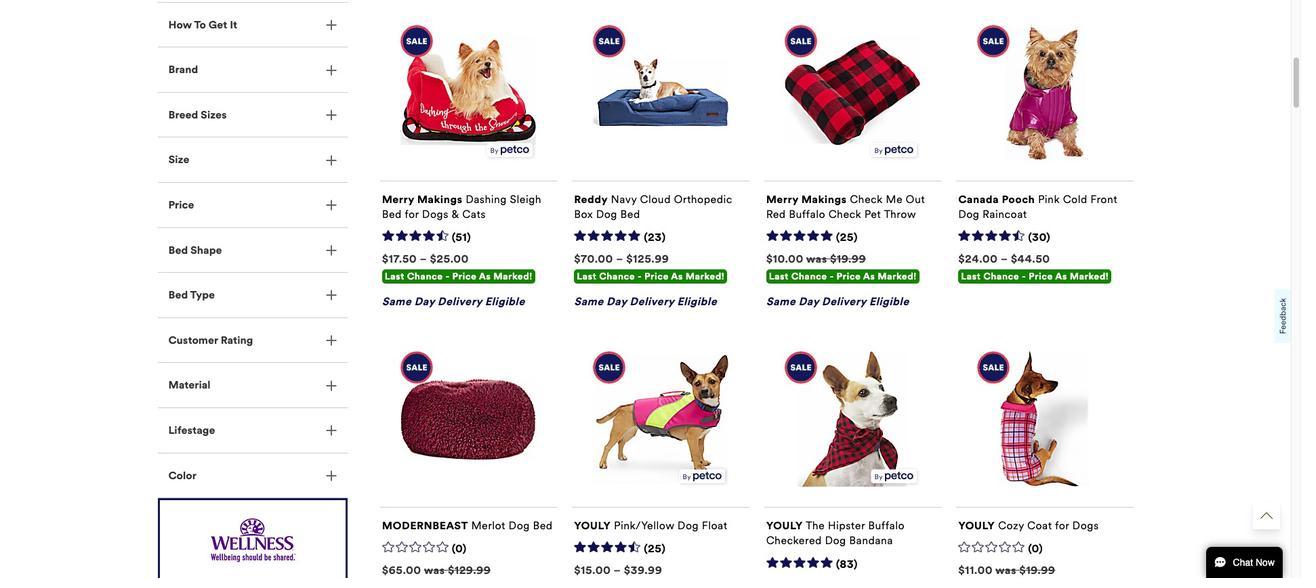 Task type: locate. For each thing, give the bounding box(es) containing it.
3 as from the left
[[863, 271, 875, 283]]

2 same day delivery eligible from the left
[[574, 296, 717, 309]]

delivery for $125.99
[[630, 296, 674, 309]]

1 youly from the left
[[574, 520, 611, 533]]

(83)
[[836, 558, 858, 571]]

dogs
[[422, 208, 448, 221], [1072, 520, 1099, 533]]

for right coat
[[1055, 520, 1069, 533]]

– right $70.00
[[616, 253, 623, 266]]

bed
[[382, 208, 402, 221], [620, 208, 640, 221], [533, 520, 553, 533]]

8 plus icon 2 image from the top
[[326, 335, 336, 346]]

$39.99
[[624, 565, 662, 578]]

2 horizontal spatial bed
[[620, 208, 640, 221]]

chance inside $70.00 – $125.99 last chance - price as marked!
[[599, 271, 635, 283]]

0 horizontal spatial same
[[382, 296, 411, 309]]

last down $70.00
[[577, 271, 597, 283]]

day down from $17.50 up to $25.00 element
[[414, 296, 435, 309]]

last inside $10.00 was $19.99 last chance - price as marked!
[[769, 271, 789, 283]]

6 plus icon 2 image from the top
[[326, 245, 336, 256]]

2 eligible from the left
[[677, 296, 717, 309]]

chance down $10.00
[[791, 271, 827, 283]]

buffalo inside the hipster buffalo checkered dog bandana
[[868, 520, 905, 533]]

- inside $24.00 – $44.50 last chance - price as marked!
[[1022, 271, 1026, 283]]

2 merry from the left
[[766, 193, 799, 206]]

1 horizontal spatial same day delivery eligible
[[574, 296, 717, 309]]

marked! inside $24.00 – $44.50 last chance - price as marked!
[[1070, 271, 1109, 283]]

2 horizontal spatial day
[[799, 296, 819, 309]]

1 eligible from the left
[[485, 296, 525, 309]]

$19.99 down the pet
[[830, 253, 866, 266]]

navy
[[611, 193, 637, 206]]

dashing
[[466, 193, 507, 206]]

chance down from $17.50 up to $25.00 element
[[407, 271, 443, 283]]

0 vertical spatial dogs
[[422, 208, 448, 221]]

marked! for $25.00
[[493, 271, 532, 283]]

$15.00 – $39.99
[[574, 565, 662, 578]]

last
[[385, 271, 404, 283], [577, 271, 597, 283], [769, 271, 789, 283], [961, 271, 981, 283]]

day
[[414, 296, 435, 309], [606, 296, 627, 309], [799, 296, 819, 309]]

check left the pet
[[829, 208, 861, 221]]

2 horizontal spatial youly
[[958, 520, 995, 533]]

1 horizontal spatial 25 reviews element
[[836, 231, 858, 245]]

cozy
[[998, 520, 1024, 533]]

same day delivery eligible for $125.99
[[574, 296, 717, 309]]

(25)
[[836, 231, 858, 244], [644, 543, 666, 556]]

modernbeast
[[382, 520, 468, 533]]

1 horizontal spatial bed
[[533, 520, 553, 533]]

$17.50
[[382, 253, 417, 266]]

checkered
[[766, 535, 822, 548]]

youly up $15.00 at the left bottom of page
[[574, 520, 611, 533]]

1 as from the left
[[479, 271, 491, 283]]

3 plus icon 2 image from the top
[[326, 110, 336, 121]]

1 day from the left
[[414, 296, 435, 309]]

2 - from the left
[[638, 271, 642, 283]]

dog inside pink cold front dog raincoat
[[958, 208, 980, 221]]

83 reviews element
[[836, 558, 858, 572]]

bed right merlot
[[533, 520, 553, 533]]

marked! inside $10.00 was $19.99 last chance - price as marked!
[[878, 271, 917, 283]]

me
[[886, 193, 903, 206]]

1 horizontal spatial delivery
[[630, 296, 674, 309]]

as
[[479, 271, 491, 283], [671, 271, 683, 283], [863, 271, 875, 283], [1055, 271, 1067, 283]]

2 plus icon 2 image from the top
[[326, 65, 336, 76]]

plus icon 2 image for 3rd the plus icon 2 dropdown button
[[326, 110, 336, 121]]

7 plus icon 2 button from the top
[[158, 273, 347, 318]]

1 same from the left
[[382, 296, 411, 309]]

canada pooch
[[958, 193, 1035, 206]]

– left '$44.50'
[[1001, 253, 1008, 266]]

$19.99 inside $10.00 was $19.99 last chance - price as marked!
[[830, 253, 866, 266]]

as for $44.50
[[1055, 271, 1067, 283]]

– inside $70.00 – $125.99 last chance - price as marked!
[[616, 253, 623, 266]]

from $70.00 up to $125.99 element
[[574, 253, 669, 266]]

– right $17.50
[[420, 253, 427, 266]]

(30)
[[1028, 231, 1050, 244]]

check me out red buffalo check pet throw
[[766, 193, 925, 221]]

as inside $17.50 – $25.00 last chance - price as marked!
[[479, 271, 491, 283]]

chance down the from $24.00 up to $44.50 element
[[983, 271, 1019, 283]]

youly left cozy
[[958, 520, 995, 533]]

last inside $70.00 – $125.99 last chance - price as marked!
[[577, 271, 597, 283]]

merry up red
[[766, 193, 799, 206]]

eligible down $17.50 – $25.00 last chance - price as marked!
[[485, 296, 525, 309]]

1 price from the left
[[452, 271, 477, 283]]

makings
[[417, 193, 463, 206], [801, 193, 847, 206]]

– for $70.00
[[616, 253, 623, 266]]

same day delivery eligible
[[382, 296, 525, 309], [574, 296, 717, 309], [766, 296, 909, 309]]

2 horizontal spatial eligible
[[869, 296, 909, 309]]

scroll to top image
[[1260, 510, 1273, 522]]

same day delivery eligible down $70.00 – $125.99 last chance - price as marked! at the top of page
[[574, 296, 717, 309]]

$125.99
[[626, 253, 669, 266]]

0 horizontal spatial for
[[405, 208, 419, 221]]

$19.99 down coat
[[1019, 565, 1055, 578]]

1 plus icon 2 image from the top
[[326, 20, 336, 30]]

0 vertical spatial (25)
[[836, 231, 858, 244]]

2 marked! from the left
[[686, 271, 724, 283]]

check
[[850, 193, 883, 206], [829, 208, 861, 221]]

0 horizontal spatial same day delivery eligible
[[382, 296, 525, 309]]

cloud
[[640, 193, 671, 206]]

same
[[382, 296, 411, 309], [574, 296, 604, 309], [766, 296, 796, 309]]

(0) down coat
[[1028, 543, 1043, 556]]

1 last from the left
[[385, 271, 404, 283]]

plus icon 2 image for 11th the plus icon 2 dropdown button
[[326, 471, 336, 482]]

- inside $17.50 – $25.00 last chance - price as marked!
[[446, 271, 450, 283]]

3 same from the left
[[766, 296, 796, 309]]

last down $17.50
[[385, 271, 404, 283]]

– inside $24.00 – $44.50 last chance - price as marked!
[[1001, 253, 1008, 266]]

4 marked! from the left
[[1070, 271, 1109, 283]]

1 vertical spatial buffalo
[[868, 520, 905, 533]]

(25) down youly pink/yellow dog float
[[644, 543, 666, 556]]

0 horizontal spatial delivery
[[438, 296, 482, 309]]

chance inside $10.00 was $19.99 last chance - price as marked!
[[791, 271, 827, 283]]

dog down canada
[[958, 208, 980, 221]]

2 0 reviews element from the left
[[1028, 543, 1043, 557]]

(25) for merry makings
[[836, 231, 858, 244]]

chance for $17.50
[[407, 271, 443, 283]]

1 (0) from the left
[[452, 543, 467, 556]]

2 same from the left
[[574, 296, 604, 309]]

cold
[[1063, 193, 1087, 206]]

25 reviews element up $10.00 was $19.99 last chance - price as marked!
[[836, 231, 858, 245]]

merry makings up red
[[766, 193, 847, 206]]

cats
[[462, 208, 486, 221]]

coat
[[1027, 520, 1052, 533]]

– right $15.00 at the left bottom of page
[[614, 565, 621, 578]]

25 reviews element for youly
[[644, 543, 666, 557]]

1 0 reviews element from the left
[[452, 543, 467, 557]]

(25) up $10.00 was $19.99 last chance - price as marked!
[[836, 231, 858, 244]]

plus icon 2 image for ninth the plus icon 2 dropdown button
[[326, 381, 336, 391]]

3 - from the left
[[830, 271, 834, 283]]

- inside $70.00 – $125.99 last chance - price as marked!
[[638, 271, 642, 283]]

eligible
[[485, 296, 525, 309], [677, 296, 717, 309], [869, 296, 909, 309]]

price inside $24.00 – $44.50 last chance - price as marked!
[[1029, 271, 1053, 283]]

dogs left "&"
[[422, 208, 448, 221]]

3 delivery from the left
[[822, 296, 866, 309]]

price
[[452, 271, 477, 283], [644, 271, 669, 283], [837, 271, 861, 283], [1029, 271, 1053, 283]]

1 vertical spatial for
[[1055, 520, 1069, 533]]

orthopedic
[[674, 193, 732, 206]]

3 price from the left
[[837, 271, 861, 283]]

0 vertical spatial $19.99
[[830, 253, 866, 266]]

–
[[420, 253, 427, 266], [616, 253, 623, 266], [1001, 253, 1008, 266], [614, 565, 621, 578]]

price inside $70.00 – $125.99 last chance - price as marked!
[[644, 271, 669, 283]]

as for $25.00
[[479, 271, 491, 283]]

dogs right coat
[[1072, 520, 1099, 533]]

merry for red
[[766, 193, 799, 206]]

2 delivery from the left
[[630, 296, 674, 309]]

0 horizontal spatial makings
[[417, 193, 463, 206]]

youly
[[574, 520, 611, 533], [766, 520, 803, 533], [958, 520, 995, 533]]

2 last from the left
[[577, 271, 597, 283]]

2 horizontal spatial was
[[995, 565, 1016, 578]]

2 day from the left
[[606, 296, 627, 309]]

4 plus icon 2 image from the top
[[326, 155, 336, 166]]

(0) up $129.99
[[452, 543, 467, 556]]

4 as from the left
[[1055, 271, 1067, 283]]

dog down hipster
[[825, 535, 846, 548]]

4 price from the left
[[1029, 271, 1053, 283]]

4 - from the left
[[1022, 271, 1026, 283]]

2 (0) from the left
[[1028, 543, 1043, 556]]

(51)
[[452, 231, 471, 244]]

2 chance from the left
[[599, 271, 635, 283]]

$10.00 was $19.99 last chance - price as marked!
[[766, 253, 917, 283]]

marked! inside $17.50 – $25.00 last chance - price as marked!
[[493, 271, 532, 283]]

1 horizontal spatial merry
[[766, 193, 799, 206]]

day down $10.00 was $19.99 last chance - price as marked!
[[799, 296, 819, 309]]

same day delivery eligible down $17.50 – $25.00 last chance - price as marked!
[[382, 296, 525, 309]]

1 vertical spatial $19.99
[[1019, 565, 1055, 578]]

0 reviews element down coat
[[1028, 543, 1043, 557]]

0 reviews element
[[452, 543, 467, 557], [1028, 543, 1043, 557]]

youly for youly
[[766, 520, 803, 533]]

2 horizontal spatial delivery
[[822, 296, 866, 309]]

last down $24.00
[[961, 271, 981, 283]]

10 plus icon 2 image from the top
[[326, 426, 336, 437]]

2 as from the left
[[671, 271, 683, 283]]

25 reviews element
[[836, 231, 858, 245], [644, 543, 666, 557]]

25 reviews element for merry makings
[[836, 231, 858, 245]]

4 last from the left
[[961, 271, 981, 283]]

pink cold front dog raincoat
[[958, 193, 1117, 221]]

youly up checkered
[[766, 520, 803, 533]]

dog inside the hipster buffalo checkered dog bandana
[[825, 535, 846, 548]]

buffalo
[[789, 208, 825, 221], [868, 520, 905, 533]]

1 merry from the left
[[382, 193, 414, 206]]

4 chance from the left
[[983, 271, 1019, 283]]

modernbeast merlot dog bed
[[382, 520, 553, 533]]

1 horizontal spatial makings
[[801, 193, 847, 206]]

1 vertical spatial dogs
[[1072, 520, 1099, 533]]

same day delivery eligible for $25.00
[[382, 296, 525, 309]]

check up the pet
[[850, 193, 883, 206]]

merry makings
[[382, 193, 463, 206], [766, 193, 847, 206]]

dog left float
[[678, 520, 699, 533]]

7 plus icon 2 image from the top
[[326, 290, 336, 301]]

makings for dogs
[[417, 193, 463, 206]]

day for $125.99
[[606, 296, 627, 309]]

$19.99
[[830, 253, 866, 266], [1019, 565, 1055, 578]]

0 horizontal spatial was
[[424, 565, 445, 578]]

as inside $24.00 – $44.50 last chance - price as marked!
[[1055, 271, 1067, 283]]

same day delivery eligible down $10.00 was $19.99 last chance - price as marked!
[[766, 296, 909, 309]]

5 plus icon 2 image from the top
[[326, 200, 336, 211]]

$11.00
[[958, 565, 993, 578]]

0 horizontal spatial 25 reviews element
[[644, 543, 666, 557]]

1 vertical spatial 25 reviews element
[[644, 543, 666, 557]]

3 last from the left
[[769, 271, 789, 283]]

– for $17.50
[[420, 253, 427, 266]]

(25) for youly
[[644, 543, 666, 556]]

0 horizontal spatial merry makings
[[382, 193, 463, 206]]

plus icon 2 image for 6th the plus icon 2 dropdown button from the top of the page
[[326, 245, 336, 256]]

the
[[806, 520, 825, 533]]

0 horizontal spatial bed
[[382, 208, 402, 221]]

1 makings from the left
[[417, 193, 463, 206]]

3 plus icon 2 button from the top
[[158, 93, 347, 137]]

bed inside the 'dashing sleigh bed for dogs & cats'
[[382, 208, 402, 221]]

price inside $17.50 – $25.00 last chance - price as marked!
[[452, 271, 477, 283]]

0 horizontal spatial merry
[[382, 193, 414, 206]]

1 horizontal spatial was
[[806, 253, 827, 266]]

0 horizontal spatial day
[[414, 296, 435, 309]]

same for $70.00
[[574, 296, 604, 309]]

plus icon 2 image
[[326, 20, 336, 30], [326, 65, 336, 76], [326, 110, 336, 121], [326, 155, 336, 166], [326, 200, 336, 211], [326, 245, 336, 256], [326, 290, 336, 301], [326, 335, 336, 346], [326, 381, 336, 391], [326, 426, 336, 437], [326, 471, 336, 482]]

buffalo right red
[[789, 208, 825, 221]]

0 reviews element up $129.99
[[452, 543, 467, 557]]

-
[[446, 271, 450, 283], [638, 271, 642, 283], [830, 271, 834, 283], [1022, 271, 1026, 283]]

2 price from the left
[[644, 271, 669, 283]]

chance inside $17.50 – $25.00 last chance - price as marked!
[[407, 271, 443, 283]]

dog inside navy cloud orthopedic box dog bed
[[596, 208, 617, 221]]

1 vertical spatial (25)
[[644, 543, 666, 556]]

merry makings up "&"
[[382, 193, 463, 206]]

1 horizontal spatial (0)
[[1028, 543, 1043, 556]]

was right $65.00
[[424, 565, 445, 578]]

dogs for coat
[[1072, 520, 1099, 533]]

dog down the reddy on the top of the page
[[596, 208, 617, 221]]

as inside $10.00 was $19.99 last chance - price as marked!
[[863, 271, 875, 283]]

0 reviews element for $129.99
[[452, 543, 467, 557]]

1 horizontal spatial merry makings
[[766, 193, 847, 206]]

1 horizontal spatial dogs
[[1072, 520, 1099, 533]]

was inside $10.00 was $19.99 last chance - price as marked!
[[806, 253, 827, 266]]

youly for youly cozy coat for dogs
[[958, 520, 995, 533]]

makings for buffalo
[[801, 193, 847, 206]]

same down $10.00
[[766, 296, 796, 309]]

- for $44.50
[[1022, 271, 1026, 283]]

eligible down $10.00 was $19.99 last chance - price as marked!
[[869, 296, 909, 309]]

merry makings for dogs
[[382, 193, 463, 206]]

1 horizontal spatial same
[[574, 296, 604, 309]]

reddy
[[574, 193, 608, 206]]

9 plus icon 2 image from the top
[[326, 381, 336, 391]]

same down $17.50
[[382, 296, 411, 309]]

11 plus icon 2 button from the top
[[158, 454, 347, 498]]

dogs inside the 'dashing sleigh bed for dogs & cats'
[[422, 208, 448, 221]]

1 horizontal spatial day
[[606, 296, 627, 309]]

delivery
[[438, 296, 482, 309], [630, 296, 674, 309], [822, 296, 866, 309]]

1 horizontal spatial 0 reviews element
[[1028, 543, 1043, 557]]

1 - from the left
[[446, 271, 450, 283]]

0 horizontal spatial $19.99
[[830, 253, 866, 266]]

2 youly from the left
[[766, 520, 803, 533]]

1 horizontal spatial $19.99
[[1019, 565, 1055, 578]]

0 horizontal spatial eligible
[[485, 296, 525, 309]]

1 horizontal spatial eligible
[[677, 296, 717, 309]]

for
[[405, 208, 419, 221], [1055, 520, 1069, 533]]

1 horizontal spatial for
[[1055, 520, 1069, 533]]

$70.00
[[574, 253, 613, 266]]

last inside $17.50 – $25.00 last chance - price as marked!
[[385, 271, 404, 283]]

0 horizontal spatial dogs
[[422, 208, 448, 221]]

merry
[[382, 193, 414, 206], [766, 193, 799, 206]]

plus icon 2 button
[[158, 2, 347, 47], [158, 48, 347, 92], [158, 93, 347, 137], [158, 138, 347, 182], [158, 183, 347, 227], [158, 228, 347, 273], [158, 273, 347, 318], [158, 318, 347, 363], [158, 363, 347, 408], [158, 409, 347, 453], [158, 454, 347, 498]]

hipster
[[828, 520, 865, 533]]

for left "&"
[[405, 208, 419, 221]]

– inside $17.50 – $25.00 last chance - price as marked!
[[420, 253, 427, 266]]

merry makings for buffalo
[[766, 193, 847, 206]]

&
[[452, 208, 459, 221]]

was
[[806, 253, 827, 266], [424, 565, 445, 578], [995, 565, 1016, 578]]

2 makings from the left
[[801, 193, 847, 206]]

11 plus icon 2 image from the top
[[326, 471, 336, 482]]

(0)
[[452, 543, 467, 556], [1028, 543, 1043, 556]]

dog
[[596, 208, 617, 221], [958, 208, 980, 221], [509, 520, 530, 533], [678, 520, 699, 533], [825, 535, 846, 548]]

as inside $70.00 – $125.99 last chance - price as marked!
[[671, 271, 683, 283]]

1 chance from the left
[[407, 271, 443, 283]]

0 horizontal spatial 0 reviews element
[[452, 543, 467, 557]]

eligible down $70.00 – $125.99 last chance - price as marked! at the top of page
[[677, 296, 717, 309]]

- inside $10.00 was $19.99 last chance - price as marked!
[[830, 271, 834, 283]]

3 youly from the left
[[958, 520, 995, 533]]

delivery down $17.50 – $25.00 last chance - price as marked!
[[438, 296, 482, 309]]

- for $19.99
[[830, 271, 834, 283]]

25 reviews element up '$39.99'
[[644, 543, 666, 557]]

throw
[[884, 208, 916, 221]]

8 plus icon 2 button from the top
[[158, 318, 347, 363]]

bed up $17.50
[[382, 208, 402, 221]]

$65.00 was $129.99
[[382, 565, 491, 578]]

1 marked! from the left
[[493, 271, 532, 283]]

price inside $10.00 was $19.99 last chance - price as marked!
[[837, 271, 861, 283]]

0 vertical spatial 25 reviews element
[[836, 231, 858, 245]]

0 horizontal spatial (0)
[[452, 543, 467, 556]]

0 vertical spatial for
[[405, 208, 419, 221]]

plus icon 2 image for 7th the plus icon 2 dropdown button from the top
[[326, 290, 336, 301]]

last for $10.00
[[769, 271, 789, 283]]

for inside the 'dashing sleigh bed for dogs & cats'
[[405, 208, 419, 221]]

was right $11.00
[[995, 565, 1016, 578]]

bed down navy
[[620, 208, 640, 221]]

chance down from $70.00 up to $125.99 element
[[599, 271, 635, 283]]

same down $70.00
[[574, 296, 604, 309]]

last down $10.00
[[769, 271, 789, 283]]

3 marked! from the left
[[878, 271, 917, 283]]

day down from $70.00 up to $125.99 element
[[606, 296, 627, 309]]

1 same day delivery eligible from the left
[[382, 296, 525, 309]]

2 horizontal spatial same day delivery eligible
[[766, 296, 909, 309]]

0 horizontal spatial buffalo
[[789, 208, 825, 221]]

plus icon 2 image for seventh the plus icon 2 dropdown button from the bottom of the page
[[326, 200, 336, 211]]

0 vertical spatial buffalo
[[789, 208, 825, 221]]

(0) for merlot
[[452, 543, 467, 556]]

2 merry makings from the left
[[766, 193, 847, 206]]

buffalo up the bandana at the bottom of page
[[868, 520, 905, 533]]

0 horizontal spatial (25)
[[644, 543, 666, 556]]

2 horizontal spatial same
[[766, 296, 796, 309]]

$25.00
[[430, 253, 469, 266]]

1 delivery from the left
[[438, 296, 482, 309]]

10 plus icon 2 button from the top
[[158, 409, 347, 453]]

was right $10.00
[[806, 253, 827, 266]]

delivery down $70.00 – $125.99 last chance - price as marked! at the top of page
[[630, 296, 674, 309]]

chance
[[407, 271, 443, 283], [599, 271, 635, 283], [791, 271, 827, 283], [983, 271, 1019, 283]]

merry up $17.50
[[382, 193, 414, 206]]

last for $70.00
[[577, 271, 597, 283]]

delivery down $10.00 was $19.99 last chance - price as marked!
[[822, 296, 866, 309]]

price for $25.00
[[452, 271, 477, 283]]

1 horizontal spatial buffalo
[[868, 520, 905, 533]]

youly for youly pink/yellow dog float
[[574, 520, 611, 533]]

0 horizontal spatial youly
[[574, 520, 611, 533]]

1 horizontal spatial youly
[[766, 520, 803, 533]]

as for $125.99
[[671, 271, 683, 283]]

marked!
[[493, 271, 532, 283], [686, 271, 724, 283], [878, 271, 917, 283], [1070, 271, 1109, 283]]

plus icon 2 image for 10th the plus icon 2 dropdown button from the bottom
[[326, 65, 336, 76]]

1 horizontal spatial (25)
[[836, 231, 858, 244]]

3 chance from the left
[[791, 271, 827, 283]]

marked! inside $70.00 – $125.99 last chance - price as marked!
[[686, 271, 724, 283]]

1 merry makings from the left
[[382, 193, 463, 206]]



Task type: describe. For each thing, give the bounding box(es) containing it.
30 reviews element
[[1028, 231, 1050, 245]]

delivery for $25.00
[[438, 296, 482, 309]]

price for $19.99
[[837, 271, 861, 283]]

was for $10.00
[[806, 253, 827, 266]]

price for $44.50
[[1029, 271, 1053, 283]]

1 plus icon 2 button from the top
[[158, 2, 347, 47]]

merlot
[[471, 520, 506, 533]]

float
[[702, 520, 728, 533]]

eligible for $25.00
[[485, 296, 525, 309]]

front
[[1091, 193, 1117, 206]]

bed inside navy cloud orthopedic box dog bed
[[620, 208, 640, 221]]

sleigh
[[510, 193, 542, 206]]

styled arrow button link
[[1253, 503, 1280, 530]]

dashing sleigh bed for dogs & cats
[[382, 193, 542, 221]]

pink/yellow
[[614, 520, 674, 533]]

dogs for bed
[[422, 208, 448, 221]]

from $24.00 up to $44.50 element
[[958, 253, 1050, 266]]

$11.00 was $19.99
[[958, 565, 1055, 578]]

- for $125.99
[[638, 271, 642, 283]]

same for $17.50
[[382, 296, 411, 309]]

0 reviews element for $19.99
[[1028, 543, 1043, 557]]

the hipster buffalo checkered dog bandana
[[766, 520, 905, 548]]

buffalo inside check me out red buffalo check pet throw
[[789, 208, 825, 221]]

2 plus icon 2 button from the top
[[158, 48, 347, 92]]

pink
[[1038, 193, 1060, 206]]

(0) for cozy
[[1028, 543, 1043, 556]]

4 plus icon 2 button from the top
[[158, 138, 347, 182]]

3 same day delivery eligible from the left
[[766, 296, 909, 309]]

marked! for $44.50
[[1070, 271, 1109, 283]]

from $15.00 up to $39.99 element
[[574, 565, 662, 578]]

out
[[906, 193, 925, 206]]

pet
[[865, 208, 881, 221]]

1 vertical spatial check
[[829, 208, 861, 221]]

$24.00 – $44.50 last chance - price as marked!
[[958, 253, 1109, 283]]

eligible for $125.99
[[677, 296, 717, 309]]

navy cloud orthopedic box dog bed
[[574, 193, 732, 221]]

plus icon 2 image for eighth the plus icon 2 dropdown button from the top of the page
[[326, 335, 336, 346]]

merry for for
[[382, 193, 414, 206]]

canada
[[958, 193, 999, 206]]

$10.00
[[766, 253, 803, 266]]

9 plus icon 2 button from the top
[[158, 363, 347, 408]]

from $17.50 up to $25.00 element
[[382, 253, 469, 266]]

$17.50 – $25.00 last chance - price as marked!
[[382, 253, 532, 283]]

pooch
[[1002, 193, 1035, 206]]

dog right merlot
[[509, 520, 530, 533]]

$44.50
[[1011, 253, 1050, 266]]

plus icon 2 image for tenth the plus icon 2 dropdown button from the top of the page
[[326, 426, 336, 437]]

box
[[574, 208, 593, 221]]

chance for $70.00
[[599, 271, 635, 283]]

$129.99
[[448, 565, 491, 578]]

– for $15.00
[[614, 565, 621, 578]]

youly cozy coat for dogs
[[958, 520, 1099, 533]]

same for $10.00
[[766, 296, 796, 309]]

3 day from the left
[[799, 296, 819, 309]]

last inside $24.00 – $44.50 last chance - price as marked!
[[961, 271, 981, 283]]

for for coat
[[1055, 520, 1069, 533]]

marked! for $19.99
[[878, 271, 917, 283]]

$19.99 for $10.00
[[830, 253, 866, 266]]

5 plus icon 2 button from the top
[[158, 183, 347, 227]]

$15.00
[[574, 565, 611, 578]]

$65.00
[[382, 565, 421, 578]]

price for $125.99
[[644, 271, 669, 283]]

3 eligible from the left
[[869, 296, 909, 309]]

marked! for $125.99
[[686, 271, 724, 283]]

as for $19.99
[[863, 271, 875, 283]]

bandana
[[849, 535, 893, 548]]

$24.00
[[958, 253, 998, 266]]

was for $11.00
[[995, 565, 1016, 578]]

youly pink/yellow dog float
[[574, 520, 728, 533]]

chance inside $24.00 – $44.50 last chance - price as marked!
[[983, 271, 1019, 283]]

for for bed
[[405, 208, 419, 221]]

chance for $10.00
[[791, 271, 827, 283]]

23 reviews element
[[644, 231, 666, 245]]

- for $25.00
[[446, 271, 450, 283]]

0 vertical spatial check
[[850, 193, 883, 206]]

51 reviews element
[[452, 231, 471, 245]]

day for $25.00
[[414, 296, 435, 309]]

– for $24.00
[[1001, 253, 1008, 266]]

$19.99 for $11.00
[[1019, 565, 1055, 578]]

raincoat
[[983, 208, 1027, 221]]

$70.00 – $125.99 last chance - price as marked!
[[574, 253, 724, 283]]

red
[[766, 208, 786, 221]]

was for $65.00
[[424, 565, 445, 578]]

(23)
[[644, 231, 666, 244]]

6 plus icon 2 button from the top
[[158, 228, 347, 273]]

plus icon 2 image for fourth the plus icon 2 dropdown button
[[326, 155, 336, 166]]

plus icon 2 image for first the plus icon 2 dropdown button from the top of the page
[[326, 20, 336, 30]]

last for $17.50
[[385, 271, 404, 283]]



Task type: vqa. For each thing, say whether or not it's contained in the screenshot.
$10.00's was
yes



